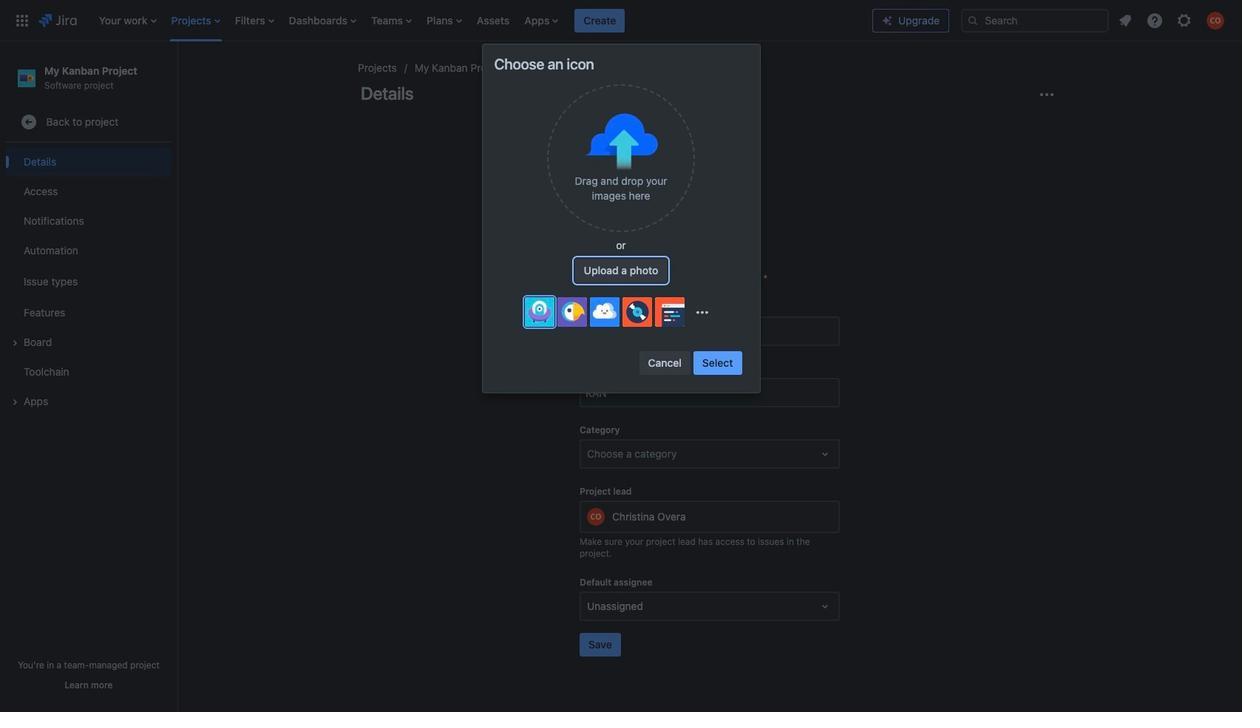 Task type: describe. For each thing, give the bounding box(es) containing it.
1 horizontal spatial group
[[640, 351, 742, 375]]

project avatar image
[[663, 124, 758, 219]]

show more image
[[691, 300, 715, 324]]

open image
[[817, 598, 835, 616]]

sidebar element
[[0, 41, 178, 713]]

group inside sidebar element
[[6, 143, 172, 421]]



Task type: locate. For each thing, give the bounding box(es) containing it.
1 horizontal spatial list
[[1113, 7, 1234, 34]]

None search field
[[962, 9, 1110, 32]]

open image
[[817, 445, 835, 463]]

primary element
[[9, 0, 873, 41]]

group
[[6, 143, 172, 421], [640, 351, 742, 375]]

Search field
[[962, 9, 1110, 32]]

dialog
[[483, 44, 760, 393]]

list item inside primary element
[[520, 9, 563, 32]]

0 horizontal spatial group
[[6, 143, 172, 421]]

upload image image
[[585, 113, 658, 170]]

drag and drop your images here element
[[559, 174, 684, 204]]

banner
[[0, 0, 1243, 41]]

list item
[[95, 0, 161, 41], [167, 0, 225, 41], [231, 0, 279, 41], [285, 0, 361, 41], [367, 0, 417, 41], [422, 0, 467, 41], [575, 0, 625, 41], [520, 9, 563, 32]]

list
[[92, 0, 873, 41], [1113, 7, 1234, 34]]

0 horizontal spatial list
[[92, 0, 873, 41]]

search image
[[968, 14, 980, 26]]

select a default avatar option group
[[525, 297, 688, 327]]

jira image
[[38, 11, 77, 29], [38, 11, 77, 29]]

None field
[[582, 318, 839, 345], [582, 380, 839, 406], [582, 318, 839, 345], [582, 380, 839, 406]]



Task type: vqa. For each thing, say whether or not it's contained in the screenshot.
:Face_With_Monocle: "icon"
no



